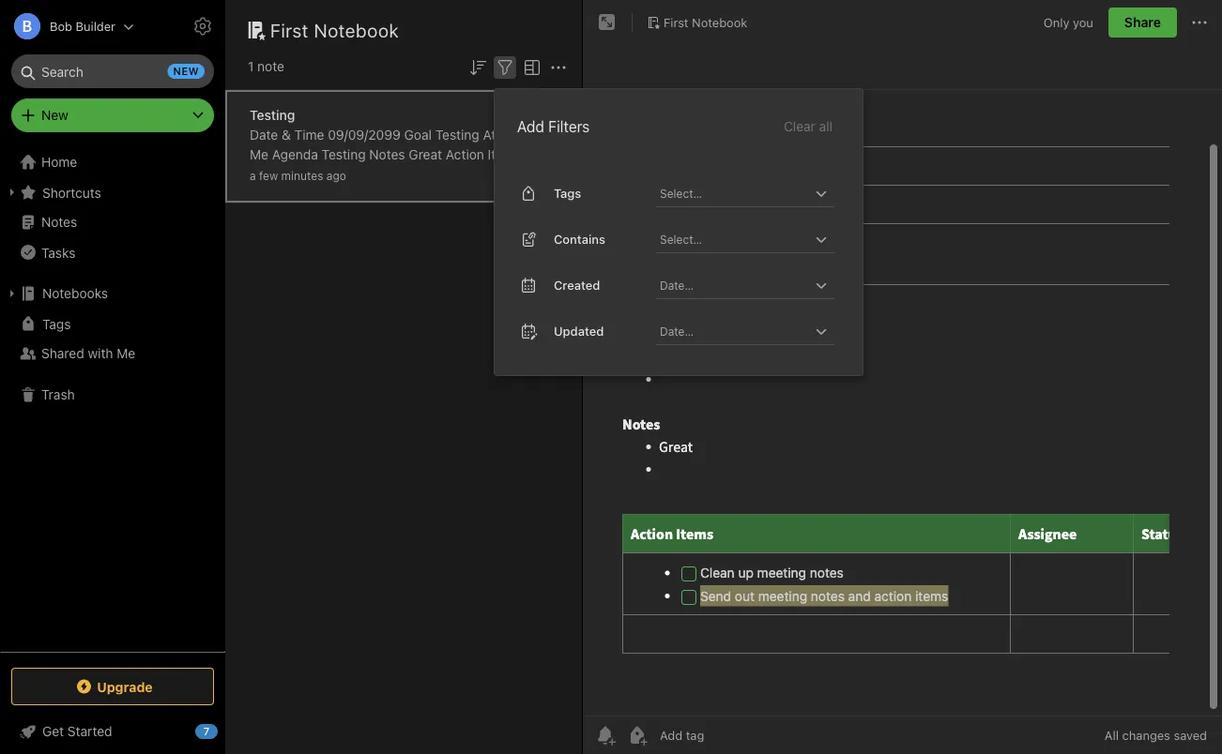 Task type: describe. For each thing, give the bounding box(es) containing it.
tasks
[[41, 245, 75, 260]]

more actions image for more actions field inside note window element
[[1189, 11, 1211, 34]]

a few minutes ago
[[250, 169, 346, 183]]

0 horizontal spatial first
[[270, 19, 309, 41]]

add
[[517, 118, 545, 135]]

changes
[[1122, 729, 1171, 743]]

7
[[204, 726, 210, 738]]

new button
[[11, 99, 214, 132]]

shared
[[41, 346, 84, 361]]

View options field
[[516, 54, 544, 79]]

new
[[173, 65, 199, 77]]

1 horizontal spatial meeting
[[408, 167, 457, 182]]

goal
[[404, 127, 432, 143]]

note window element
[[583, 0, 1222, 755]]

Account field
[[0, 8, 134, 45]]

time
[[294, 127, 324, 143]]

and
[[340, 186, 362, 202]]

notebooks
[[42, 286, 108, 301]]

first notebook inside "first notebook" button
[[664, 15, 748, 29]]

add tag image
[[626, 725, 649, 747]]

only
[[1044, 15, 1070, 29]]

first notebook button
[[640, 9, 754, 36]]

first inside "first notebook" button
[[664, 15, 689, 29]]

assignee
[[250, 167, 305, 182]]

filters
[[548, 118, 590, 135]]

expand note image
[[596, 11, 619, 34]]

trash
[[41, 387, 75, 403]]

tree containing home
[[0, 147, 225, 652]]

new search field
[[24, 54, 205, 88]]

get
[[42, 724, 64, 740]]

09/09/2099
[[328, 127, 401, 143]]

Contains field
[[656, 226, 835, 253]]

a
[[250, 169, 256, 183]]

date
[[250, 127, 278, 143]]

all
[[819, 119, 833, 134]]

0 vertical spatial notes
[[461, 167, 494, 182]]

share button
[[1109, 8, 1177, 38]]

notebook inside button
[[692, 15, 748, 29]]

clear all
[[784, 119, 833, 134]]

minutes
[[281, 169, 323, 183]]

&
[[282, 127, 291, 143]]

upgrade
[[97, 679, 153, 695]]

saved
[[1174, 729, 1207, 743]]

you
[[1073, 15, 1094, 29]]

share
[[1125, 15, 1161, 30]]

1
[[248, 59, 254, 74]]

1 vertical spatial testing
[[435, 127, 479, 143]]

up
[[389, 167, 404, 182]]

new
[[41, 107, 68, 123]]

few
[[259, 169, 278, 183]]

tags inside button
[[42, 316, 71, 332]]



Task type: locate. For each thing, give the bounding box(es) containing it.
0 horizontal spatial notebook
[[314, 19, 399, 41]]

more actions image for the bottom more actions field
[[547, 56, 570, 79]]

me
[[250, 147, 268, 162], [117, 346, 135, 361]]

Help and Learning task checklist field
[[0, 717, 225, 747]]

0 horizontal spatial meeting
[[250, 186, 299, 202]]

clear
[[784, 119, 816, 134]]

0 horizontal spatial more actions image
[[547, 56, 570, 79]]

1 horizontal spatial tags
[[554, 186, 581, 200]]

0 horizontal spatial notes
[[302, 186, 336, 202]]

0 horizontal spatial more actions field
[[547, 54, 570, 79]]

first up note
[[270, 19, 309, 41]]

 input text field inside contains field
[[658, 226, 810, 252]]

home link
[[0, 147, 225, 177]]

2 horizontal spatial testing
[[435, 127, 479, 143]]

0 horizontal spatial me
[[117, 346, 135, 361]]

notes
[[369, 147, 405, 162], [41, 215, 77, 230]]

ago
[[327, 169, 346, 183]]

first notebook
[[664, 15, 748, 29], [270, 19, 399, 41]]

agenda
[[272, 147, 318, 162]]

clean
[[351, 167, 385, 182]]

date… down contains field
[[660, 279, 694, 292]]

add filters
[[517, 118, 590, 135]]

all
[[1105, 729, 1119, 743]]

0 vertical spatial me
[[250, 147, 268, 162]]

notebooks link
[[0, 279, 224, 309]]

me inside date & time 09/09/2099 goal testing attendees me agenda testing notes great action items assignee status clean up meeting notes send out meeting notes and actio...
[[250, 147, 268, 162]]

0 horizontal spatial tags
[[42, 316, 71, 332]]

meeting down few
[[250, 186, 299, 202]]

testing
[[250, 107, 295, 123], [435, 127, 479, 143], [322, 147, 366, 162]]

send
[[498, 167, 529, 182]]

 input text field for contains
[[658, 226, 810, 252]]

only you
[[1044, 15, 1094, 29]]

shared with me
[[41, 346, 135, 361]]

tasks button
[[0, 238, 224, 268]]

more actions field right view options field in the top left of the page
[[547, 54, 570, 79]]

bob builder
[[50, 19, 116, 33]]

1 horizontal spatial notebook
[[692, 15, 748, 29]]

1 vertical spatial me
[[117, 346, 135, 361]]

me down the date
[[250, 147, 268, 162]]

shortcuts button
[[0, 177, 224, 207]]

meeting down great in the top left of the page
[[408, 167, 457, 182]]

1 note
[[248, 59, 284, 74]]

first
[[664, 15, 689, 29], [270, 19, 309, 41]]

home
[[41, 154, 77, 170]]

updated
[[554, 324, 604, 338]]

all changes saved
[[1105, 729, 1207, 743]]

date…
[[660, 279, 694, 292], [660, 325, 694, 338]]

notes inside date & time 09/09/2099 goal testing attendees me agenda testing notes great action items assignee status clean up meeting notes send out meeting notes and actio...
[[369, 147, 405, 162]]

1 horizontal spatial me
[[250, 147, 268, 162]]

notes up tasks
[[41, 215, 77, 230]]

created
[[554, 278, 600, 292]]

bob
[[50, 19, 72, 33]]

0 vertical spatial date…
[[660, 279, 694, 292]]

actio...
[[366, 186, 407, 202]]

get started
[[42, 724, 112, 740]]

notes down status
[[302, 186, 336, 202]]

status
[[308, 167, 347, 182]]

tags up contains
[[554, 186, 581, 200]]

attendees
[[483, 127, 545, 143]]

1 vertical spatial notes
[[41, 215, 77, 230]]

testing up ago
[[322, 147, 366, 162]]

 input text field for tags
[[658, 180, 810, 206]]

notebook
[[692, 15, 748, 29], [314, 19, 399, 41]]

more actions field right share button
[[1189, 8, 1211, 38]]

1 vertical spatial meeting
[[250, 186, 299, 202]]

add filters image
[[494, 56, 516, 79]]

started
[[67, 724, 112, 740]]

shared with me link
[[0, 339, 224, 369]]

more actions field inside note window element
[[1189, 8, 1211, 38]]

1 horizontal spatial testing
[[322, 147, 366, 162]]

tags button
[[0, 309, 224, 339]]

tree
[[0, 147, 225, 652]]

1 vertical spatial  input text field
[[658, 226, 810, 252]]

click to collapse image
[[218, 720, 232, 743]]

2 date… from the top
[[660, 325, 694, 338]]

0 vertical spatial more actions field
[[1189, 8, 1211, 38]]

meeting
[[408, 167, 457, 182], [250, 186, 299, 202]]

notes link
[[0, 207, 224, 238]]

1 horizontal spatial first notebook
[[664, 15, 748, 29]]

me right the 'with'
[[117, 346, 135, 361]]

expand notebooks image
[[5, 286, 20, 301]]

trash link
[[0, 380, 224, 410]]

Search text field
[[24, 54, 201, 88]]

 input text field up contains field
[[658, 180, 810, 206]]

date & time 09/09/2099 goal testing attendees me agenda testing notes great action items assignee status clean up meeting notes send out meeting notes and actio...
[[250, 127, 552, 202]]

1 horizontal spatial notes
[[461, 167, 494, 182]]

settings image
[[192, 15, 214, 38]]

more actions image
[[1189, 11, 1211, 34], [547, 56, 570, 79]]

1 horizontal spatial more actions image
[[1189, 11, 1211, 34]]

builder
[[76, 19, 116, 33]]

out
[[533, 167, 552, 182]]

more actions image right view options field in the top left of the page
[[547, 56, 570, 79]]

contains
[[554, 232, 606, 246]]

date… inside  date picker field
[[660, 279, 694, 292]]

0 vertical spatial meeting
[[408, 167, 457, 182]]

0 horizontal spatial testing
[[250, 107, 295, 123]]

1 vertical spatial more actions image
[[547, 56, 570, 79]]

date… for created
[[660, 279, 694, 292]]

 input text field inside "tags" field
[[658, 180, 810, 206]]

1 horizontal spatial more actions field
[[1189, 8, 1211, 38]]

clear all button
[[782, 115, 835, 138]]

1 horizontal spatial first
[[664, 15, 689, 29]]

1 date… from the top
[[660, 279, 694, 292]]

More actions field
[[1189, 8, 1211, 38], [547, 54, 570, 79]]

 input text field down "tags" field
[[658, 226, 810, 252]]

testing up action on the top of the page
[[435, 127, 479, 143]]

great
[[409, 147, 442, 162]]

0 horizontal spatial first notebook
[[270, 19, 399, 41]]

0 vertical spatial testing
[[250, 107, 295, 123]]

note
[[257, 59, 284, 74]]

1 vertical spatial more actions field
[[547, 54, 570, 79]]

Note Editor text field
[[583, 90, 1222, 716]]

0 vertical spatial notes
[[369, 147, 405, 162]]

items
[[488, 147, 521, 162]]

date… inside field
[[660, 325, 694, 338]]

Sort options field
[[467, 54, 489, 79]]

 Date picker field
[[656, 318, 852, 345]]

upgrade button
[[11, 668, 214, 706]]

date… down  date picker field on the top right of the page
[[660, 325, 694, 338]]

notes down action on the top of the page
[[461, 167, 494, 182]]

more actions image right share button
[[1189, 11, 1211, 34]]

testing up the date
[[250, 107, 295, 123]]

first right expand note image
[[664, 15, 689, 29]]

1  input text field from the top
[[658, 180, 810, 206]]

0 horizontal spatial notes
[[41, 215, 77, 230]]

with
[[88, 346, 113, 361]]

1 vertical spatial notes
[[302, 186, 336, 202]]

0 vertical spatial tags
[[554, 186, 581, 200]]

 Date picker field
[[656, 272, 852, 299]]

action
[[446, 147, 484, 162]]

date… for updated
[[660, 325, 694, 338]]

1 horizontal spatial notes
[[369, 147, 405, 162]]

1 vertical spatial date…
[[660, 325, 694, 338]]

notes
[[461, 167, 494, 182], [302, 186, 336, 202]]

Tags field
[[656, 180, 835, 207]]

 input text field
[[658, 180, 810, 206], [658, 226, 810, 252]]

2  input text field from the top
[[658, 226, 810, 252]]

notes up up
[[369, 147, 405, 162]]

shortcuts
[[42, 185, 101, 200]]

add a reminder image
[[594, 725, 617, 747]]

tags
[[554, 186, 581, 200], [42, 316, 71, 332]]

1 vertical spatial tags
[[42, 316, 71, 332]]

Add filters field
[[494, 54, 516, 79]]

tags up shared
[[42, 316, 71, 332]]

Add tag field
[[658, 728, 799, 744]]

2 vertical spatial testing
[[322, 147, 366, 162]]

0 vertical spatial more actions image
[[1189, 11, 1211, 34]]

0 vertical spatial  input text field
[[658, 180, 810, 206]]



Task type: vqa. For each thing, say whether or not it's contained in the screenshot.
Tab
no



